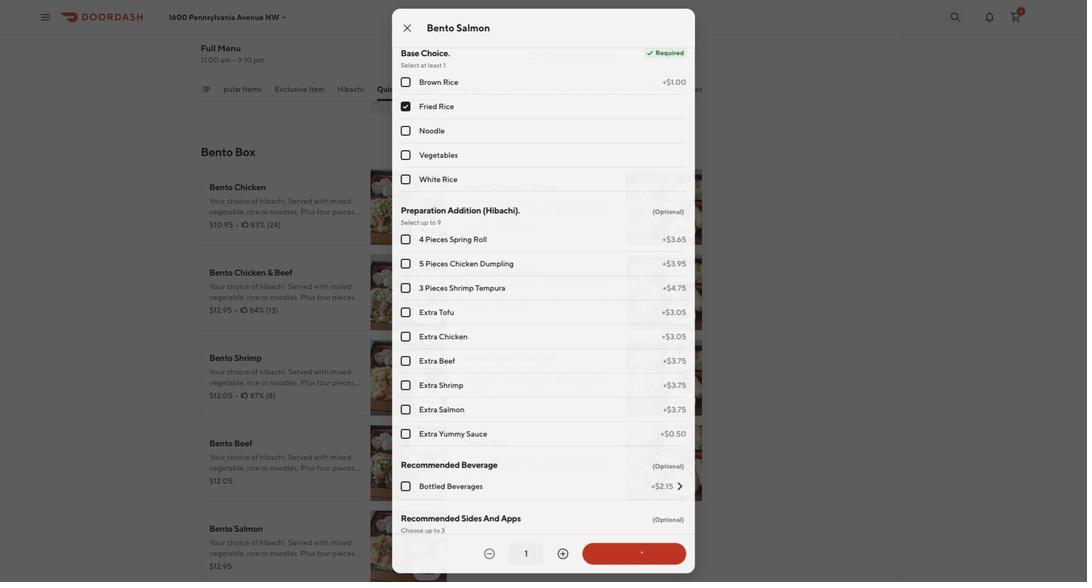 Task type: vqa. For each thing, say whether or not it's contained in the screenshot.
ADD button associated with Bento Tofu
yes



Task type: locate. For each thing, give the bounding box(es) containing it.
tofu up beverage
[[490, 439, 507, 449]]

1 horizontal spatial -
[[642, 549, 646, 559]]

four inside bento tofu your choice of hibachi. served with mixed vegetable, rice or noodles. plus four pieces of california roll, two pieces of chicken dumpling, two pieces of spring roll.
[[572, 464, 586, 473]]

salmon for bento salmon your choice of hibachi. served with mixed vegetable, rice or noodles. plus four pieces of california roll, two pieces of chicken dumpling, two pieces of spring roll.
[[234, 524, 263, 535]]

add button up 'extra chicken'
[[413, 307, 441, 325]]

add inside add to cart - $12.95 button
[[595, 549, 612, 559]]

1 horizontal spatial box
[[472, 85, 486, 94]]

0 vertical spatial 3
[[419, 284, 424, 293]]

roll. inside bento chicken & beef your choice of hibachi. served with mixed vegetable, rice or noodles. plus four pieces of california roll, two pieces of chicken dumpling, two pieces of spring roll.
[[315, 315, 328, 324]]

1 vertical spatial select
[[401, 219, 420, 227]]

Vegetables checkbox
[[401, 150, 411, 160]]

item
[[309, 85, 325, 94]]

- right cart
[[642, 549, 646, 559]]

chicken up the 84%
[[234, 268, 266, 278]]

roll, inside bento shrimp your choice of hibachi. served with mixed vegetable, rice or noodles. plus four pieces of california roll, two pieces of chicken dumpling, two pieces of spring roll.
[[253, 390, 266, 398]]

base choice. select at least 1
[[401, 48, 450, 69]]

2 horizontal spatial tofu
[[490, 439, 507, 449]]

white
[[419, 175, 441, 184]]

california inside bento tofu your choice of hibachi. served with mixed vegetable, rice or noodles. plus four pieces of california roll, two pieces of chicken dumpling, two pieces of spring roll.
[[473, 475, 507, 484]]

bento chicken & beef your choice of hibachi. served with mixed vegetable, rice or noodles. plus four pieces of california roll, two pieces of chicken dumpling, two pieces of spring roll.
[[209, 268, 355, 324]]

noodles. inside the bento chicken & shrimp your choice of hibachi. served with mixed vegetable, rice or noodles. plus four pieces of california roll, two pieces of chicken dumpling, two pieces of spring roll.
[[525, 208, 554, 216]]

add down combo
[[420, 94, 435, 103]]

items
[[243, 85, 262, 94]]

up down preparation
[[421, 219, 429, 227]]

1 right notification bell image on the top right of the page
[[1021, 8, 1023, 14]]

2 vertical spatial tofu
[[490, 439, 507, 449]]

2 (optional) from the top
[[653, 462, 684, 471]]

beef up tempura
[[490, 268, 508, 278]]

• for bento chicken & shrimp
[[489, 221, 492, 229]]

chicken for beef
[[234, 268, 266, 278]]

$10.95 left 83%
[[209, 221, 233, 229]]

choice inside bento beef your choice of hibachi. served with mixed vegetable, rice or noodles. plus four pieces of california roll, two pieces of chicken dumpling, two pieces of spring roll.
[[227, 453, 250, 462]]

1 vertical spatial -
[[642, 549, 646, 559]]

add for bento salmon
[[420, 568, 435, 577]]

87%
[[250, 392, 264, 400]]

add for bento shrimp
[[420, 397, 435, 406]]

add button for bento chicken
[[413, 222, 441, 239]]

add up +$0.50
[[675, 397, 690, 406]]

shrimp down (9)
[[527, 353, 554, 364]]

or
[[261, 208, 268, 216], [517, 208, 524, 216], [261, 293, 268, 302], [517, 293, 524, 302], [261, 379, 268, 387], [517, 379, 524, 387], [261, 464, 268, 473], [517, 464, 524, 473], [261, 550, 268, 558]]

add button down extra shrimp
[[413, 393, 441, 410]]

bento for bento chicken & shrimp
[[465, 182, 488, 193]]

bento chicken & beef image
[[371, 254, 448, 331]]

None checkbox
[[401, 235, 411, 245], [401, 308, 411, 318], [401, 332, 411, 342], [401, 381, 411, 391], [401, 429, 411, 439], [401, 235, 411, 245], [401, 308, 411, 318], [401, 332, 411, 342], [401, 381, 411, 391], [401, 429, 411, 439]]

Fried Rice checkbox
[[401, 102, 411, 112]]

beverages
[[447, 482, 483, 491]]

roll. inside bento shrimp your choice of hibachi. served with mixed vegetable, rice or noodles. plus four pieces of california roll, two pieces of chicken dumpling, two pieces of spring roll.
[[315, 400, 328, 409]]

1 vertical spatial +$3.05
[[662, 333, 687, 341]]

0 vertical spatial rice
[[443, 78, 459, 87]]

extra down extra beef
[[419, 381, 438, 390]]

• right $12.75
[[489, 221, 492, 229]]

1 inside button
[[1021, 8, 1023, 14]]

& inside button
[[672, 85, 677, 94]]

•
[[235, 221, 239, 229], [489, 221, 492, 229], [234, 306, 238, 315], [490, 306, 493, 315], [235, 392, 238, 400]]

vegetable, inside bento shrimp your choice of hibachi. served with mixed vegetable, rice or noodles. plus four pieces of california roll, two pieces of chicken dumpling, two pieces of spring roll.
[[209, 379, 246, 387]]

decrease quantity by 1 image
[[483, 548, 496, 561]]

2 vertical spatial rice
[[443, 175, 458, 184]]

add button down +$4.75
[[669, 307, 696, 325]]

of
[[251, 197, 258, 206], [507, 197, 514, 206], [209, 219, 216, 227], [305, 219, 312, 227], [465, 219, 472, 227], [561, 219, 568, 227], [284, 229, 291, 238], [539, 229, 546, 238], [251, 282, 258, 291], [507, 282, 514, 291], [209, 304, 216, 313], [305, 304, 312, 313], [465, 304, 472, 313], [561, 304, 568, 313], [284, 315, 291, 324], [539, 315, 546, 324], [251, 368, 258, 377], [507, 368, 514, 377], [209, 390, 216, 398], [305, 390, 312, 398], [465, 390, 472, 398], [561, 390, 568, 398], [284, 400, 291, 409], [539, 400, 546, 409], [251, 453, 258, 462], [507, 453, 514, 462], [209, 475, 216, 484], [305, 475, 312, 484], [465, 475, 472, 484], [561, 475, 568, 484], [284, 486, 291, 495], [539, 486, 546, 495], [251, 539, 258, 548], [209, 561, 216, 569], [305, 561, 312, 569], [284, 571, 291, 580]]

open menu image
[[39, 11, 52, 24]]

add button up close bento salmon icon
[[413, 4, 441, 22]]

beef up (13)
[[274, 268, 293, 278]]

shrimp up 87%
[[234, 353, 262, 364]]

chicken inside the bento chicken & shrimp your choice of hibachi. served with mixed vegetable, rice or noodles. plus four pieces of california roll, two pieces of chicken dumpling, two pieces of spring roll.
[[490, 182, 521, 193]]

0 vertical spatial -
[[233, 56, 236, 64]]

extra salmon
[[419, 406, 465, 414]]

add right +$2.15
[[675, 483, 690, 491]]

add down recommended beverage on the bottom left of page
[[420, 483, 435, 491]]

bento tofu image
[[626, 425, 703, 502]]

chicken for choice
[[234, 182, 266, 193]]

+$3.95
[[663, 260, 687, 268]]

pieces for 5
[[426, 260, 448, 268]]

0 horizontal spatial bento box
[[201, 145, 255, 159]]

add button for bento beef
[[413, 478, 441, 496]]

0 vertical spatial pieces
[[426, 235, 448, 244]]

+$3.05 down bento beef & shrimp image
[[662, 333, 687, 341]]

$10.95 down beef & tofu
[[209, 78, 233, 87]]

& for bento chicken & beef
[[268, 268, 273, 278]]

1 vertical spatial up
[[425, 527, 433, 535]]

with inside bento shrimp your choice of hibachi. served with mixed vegetable, rice or noodles. plus four pieces of california roll, two pieces of chicken dumpling, two pieces of spring roll.
[[314, 368, 329, 377]]

0 vertical spatial select
[[401, 61, 420, 69]]

base choice. group
[[401, 48, 687, 192]]

1600 pennsylvania avenue nw
[[169, 13, 280, 21]]

(optional)
[[653, 208, 684, 216], [653, 462, 684, 471], [653, 516, 684, 524]]

& for bento salmon & shrimp
[[520, 353, 525, 364]]

add button down recommended beverage on the bottom left of page
[[413, 478, 441, 496]]

or inside bento salmon & shrimp your choice of hibachi. served with mixed vegetable, rice or noodles. plus four pieces of california roll, two pieces of chicken dumpling, two pieces of spring roll.
[[517, 379, 524, 387]]

$12.95 • left the 84%
[[209, 306, 238, 315]]

add up 'extra chicken'
[[420, 312, 435, 320]]

2 vertical spatial pieces
[[425, 284, 448, 293]]

roll for specialty roll
[[579, 85, 592, 94]]

dumpling, inside bento salmon your choice of hibachi. served with mixed vegetable, rice or noodles. plus four pieces of california roll, two pieces of chicken dumpling, two pieces of spring roll.
[[209, 571, 244, 580]]

recommended
[[401, 460, 460, 471], [401, 514, 460, 524]]

dumpling, inside bento chicken & beef your choice of hibachi. served with mixed vegetable, rice or noodles. plus four pieces of california roll, two pieces of chicken dumpling, two pieces of spring roll.
[[209, 315, 244, 324]]

0 vertical spatial recommended
[[401, 460, 460, 471]]

noodles. inside bento salmon & shrimp your choice of hibachi. served with mixed vegetable, rice or noodles. plus four pieces of california roll, two pieces of chicken dumpling, two pieces of spring roll.
[[525, 379, 554, 387]]

bento inside bento tofu your choice of hibachi. served with mixed vegetable, rice or noodles. plus four pieces of california roll, two pieces of chicken dumpling, two pieces of spring roll.
[[465, 439, 488, 449]]

avenue
[[237, 13, 264, 21]]

to left '9'
[[430, 219, 436, 227]]

your
[[209, 197, 225, 206], [465, 197, 481, 206], [209, 282, 225, 291], [465, 282, 481, 291], [209, 368, 225, 377], [465, 368, 481, 377], [209, 453, 225, 462], [465, 453, 481, 462], [209, 539, 225, 548]]

9
[[437, 219, 441, 227]]

add ons button
[[605, 84, 636, 101]]

+$3.75
[[663, 357, 687, 366], [663, 381, 687, 390], [663, 406, 687, 414]]

beef down the full
[[209, 61, 227, 71]]

extra left yummy
[[419, 430, 438, 439]]

& down (9)
[[520, 353, 525, 364]]

1 vertical spatial to
[[434, 527, 440, 535]]

choice.
[[421, 48, 450, 59]]

1 vertical spatial (optional)
[[653, 462, 684, 471]]

$12.05 •
[[209, 392, 238, 400]]

four inside bento salmon & shrimp your choice of hibachi. served with mixed vegetable, rice or noodles. plus four pieces of california roll, two pieces of chicken dumpling, two pieces of spring roll.
[[572, 379, 586, 387]]

0 vertical spatial up
[[421, 219, 429, 227]]

add down +$4.75
[[675, 312, 690, 320]]

+$0.50
[[661, 430, 687, 439]]

four inside bento chicken your choice of hibachi. served with mixed vegetable, rice or noodles. plus four pieces of california roll, two pieces of chicken dumpling, two pieces of spring roll.
[[317, 208, 331, 216]]

rice inside bento salmon your choice of hibachi. served with mixed vegetable, rice or noodles. plus four pieces of california roll, two pieces of chicken dumpling, two pieces of spring roll.
[[247, 550, 260, 558]]

add up gatorade
[[420, 9, 435, 17]]

rice right brown
[[443, 78, 459, 87]]

add for bento chicken & beef
[[420, 312, 435, 320]]

0 horizontal spatial roll
[[474, 235, 487, 244]]

sauces
[[679, 85, 703, 94]]

3 right choose
[[442, 527, 445, 535]]

add for bento salmon & shrimp
[[675, 397, 690, 406]]

spring
[[292, 229, 313, 238], [548, 229, 569, 238], [292, 315, 313, 324], [548, 315, 569, 324], [292, 400, 313, 409], [548, 400, 569, 409], [292, 486, 313, 495], [548, 486, 569, 495], [292, 571, 313, 580]]

3 +$3.75 from the top
[[663, 406, 687, 414]]

served inside bento tofu your choice of hibachi. served with mixed vegetable, rice or noodles. plus four pieces of california roll, two pieces of chicken dumpling, two pieces of spring roll.
[[544, 453, 568, 462]]

0 horizontal spatial 3
[[419, 284, 424, 293]]

add left 'ons'
[[605, 85, 620, 94]]

plus
[[301, 208, 315, 216], [556, 208, 571, 216], [301, 293, 315, 302], [556, 293, 571, 302], [301, 379, 315, 387], [556, 379, 571, 387], [301, 464, 315, 473], [556, 464, 571, 473], [301, 550, 315, 558]]

+$3.75 for extra shrimp
[[663, 381, 687, 390]]

84%
[[249, 306, 264, 315]]

2 vertical spatial +$3.75
[[663, 406, 687, 414]]

vegetable,
[[209, 208, 246, 216], [465, 208, 501, 216], [209, 293, 246, 302], [465, 293, 501, 302], [209, 379, 246, 387], [465, 379, 501, 387], [209, 464, 246, 473], [465, 464, 501, 473], [209, 550, 246, 558]]

1 $12.95 • from the left
[[209, 306, 238, 315]]

bento for bento chicken & beef
[[209, 268, 233, 278]]

add button up +$0.50
[[669, 393, 696, 410]]

up right choose
[[425, 527, 433, 535]]

1 $12.05 from the top
[[209, 392, 233, 400]]

roll inside button
[[519, 85, 532, 94]]

plus inside bento salmon & shrimp your choice of hibachi. served with mixed vegetable, rice or noodles. plus four pieces of california roll, two pieces of chicken dumpling, two pieces of spring roll.
[[556, 379, 571, 387]]

2 select from the top
[[401, 219, 420, 227]]

increase quantity by 1 image
[[557, 548, 570, 561]]

chicken up '(hibachi).'
[[490, 182, 521, 193]]

your inside the bento chicken & shrimp your choice of hibachi. served with mixed vegetable, rice or noodles. plus four pieces of california roll, two pieces of chicken dumpling, two pieces of spring roll.
[[465, 197, 481, 206]]

and
[[484, 514, 500, 524]]

noodles. inside bento tofu your choice of hibachi. served with mixed vegetable, rice or noodles. plus four pieces of california roll, two pieces of chicken dumpling, two pieces of spring roll.
[[525, 464, 554, 473]]

0 vertical spatial to
[[430, 219, 436, 227]]

1 vertical spatial +$3.75
[[663, 381, 687, 390]]

$12.95 • down tempura
[[465, 306, 493, 315]]

vegetable, inside bento beef & shrimp your choice of hibachi. served with mixed vegetable, rice or noodles. plus four pieces of california roll, two pieces of chicken dumpling, two pieces of spring roll.
[[465, 293, 501, 302]]

1 extra from the top
[[419, 308, 438, 317]]

base
[[401, 48, 420, 59]]

select down preparation
[[401, 219, 420, 227]]

+$3.05 down +$4.75
[[662, 308, 687, 317]]

four
[[317, 208, 331, 216], [572, 208, 586, 216], [317, 293, 331, 302], [572, 293, 586, 302], [317, 379, 331, 387], [572, 379, 586, 387], [317, 464, 331, 473], [572, 464, 586, 473], [317, 550, 331, 558]]

1600 pennsylvania avenue nw button
[[169, 13, 288, 21]]

1 (optional) from the top
[[653, 208, 684, 216]]

1 vertical spatial tofu
[[439, 308, 455, 317]]

3 extra from the top
[[419, 357, 438, 366]]

add inside add ons button
[[605, 85, 620, 94]]

1 vertical spatial 1
[[444, 61, 446, 69]]

tempura
[[476, 284, 506, 293]]

1 right least
[[444, 61, 446, 69]]

rice right the fried on the left top of page
[[439, 102, 454, 111]]

beef inside preparation addition (hibachi). 'group'
[[439, 357, 455, 366]]

full menu 11:00 am - 9:10 pm
[[201, 43, 265, 64]]

add for bento tofu
[[675, 483, 690, 491]]

0 horizontal spatial $12.95 •
[[209, 306, 238, 315]]

chicken inside bento chicken your choice of hibachi. served with mixed vegetable, rice or noodles. plus four pieces of california roll, two pieces of chicken dumpling, two pieces of spring roll.
[[234, 182, 266, 193]]

salmon
[[457, 22, 490, 34], [490, 353, 518, 364], [439, 406, 465, 414], [234, 524, 263, 535]]

extra tofu
[[419, 308, 455, 317]]

1 horizontal spatial $12.95 •
[[465, 306, 493, 315]]

add to cart - $12.95 button
[[583, 544, 687, 565]]

add button down preparation
[[413, 222, 441, 239]]

spring inside bento chicken & beef your choice of hibachi. served with mixed vegetable, rice or noodles. plus four pieces of california roll, two pieces of chicken dumpling, two pieces of spring roll.
[[292, 315, 313, 324]]

& right drinks
[[672, 85, 677, 94]]

choice
[[227, 197, 250, 206], [482, 197, 505, 206], [227, 282, 250, 291], [482, 282, 505, 291], [227, 368, 250, 377], [482, 368, 505, 377], [227, 453, 250, 462], [482, 453, 505, 462], [227, 539, 250, 548]]

2 $12.95 • from the left
[[465, 306, 493, 315]]

add down choose
[[420, 568, 435, 577]]

select down base
[[401, 61, 420, 69]]

chicken inside bento beef & shrimp your choice of hibachi. served with mixed vegetable, rice or noodles. plus four pieces of california roll, two pieces of chicken dumpling, two pieces of spring roll.
[[569, 304, 596, 313]]

shrimp right dumpling
[[516, 268, 544, 278]]

vegetable, inside bento tofu your choice of hibachi. served with mixed vegetable, rice or noodles. plus four pieces of california roll, two pieces of chicken dumpling, two pieces of spring roll.
[[465, 464, 501, 473]]

mixed inside bento chicken & beef your choice of hibachi. served with mixed vegetable, rice or noodles. plus four pieces of california roll, two pieces of chicken dumpling, two pieces of spring roll.
[[331, 282, 352, 291]]

recommended inside recommended sides and apps choose up to 3
[[401, 514, 460, 524]]

roll, inside bento chicken your choice of hibachi. served with mixed vegetable, rice or noodles. plus four pieces of california roll, two pieces of chicken dumpling, two pieces of spring roll.
[[253, 219, 266, 227]]

your inside bento salmon your choice of hibachi. served with mixed vegetable, rice or noodles. plus four pieces of california roll, two pieces of chicken dumpling, two pieces of spring roll.
[[209, 539, 225, 548]]

spring inside the bento chicken & shrimp your choice of hibachi. served with mixed vegetable, rice or noodles. plus four pieces of california roll, two pieces of chicken dumpling, two pieces of spring roll.
[[548, 229, 569, 238]]

None checkbox
[[401, 17, 411, 27], [401, 77, 411, 87], [401, 259, 411, 269], [401, 283, 411, 293], [401, 356, 411, 366], [401, 405, 411, 415], [401, 482, 411, 492], [401, 17, 411, 27], [401, 77, 411, 87], [401, 259, 411, 269], [401, 283, 411, 293], [401, 356, 411, 366], [401, 405, 411, 415], [401, 482, 411, 492]]

0 vertical spatial +$3.05
[[662, 308, 687, 317]]

1 horizontal spatial 3
[[442, 527, 445, 535]]

bento beef & shrimp image
[[626, 254, 703, 331]]

0 vertical spatial box
[[472, 85, 486, 94]]

california inside bento salmon your choice of hibachi. served with mixed vegetable, rice or noodles. plus four pieces of california roll, two pieces of chicken dumpling, two pieces of spring roll.
[[218, 561, 251, 569]]

rice inside bento beef & shrimp your choice of hibachi. served with mixed vegetable, rice or noodles. plus four pieces of california roll, two pieces of chicken dumpling, two pieces of spring roll.
[[503, 293, 515, 302]]

1 vertical spatial $10.95
[[209, 221, 233, 229]]

add button up +$3.95
[[669, 222, 696, 239]]

bento inside the bento chicken & shrimp your choice of hibachi. served with mixed vegetable, rice or noodles. plus four pieces of california roll, two pieces of chicken dumpling, two pieces of spring roll.
[[465, 182, 488, 193]]

pieces
[[426, 235, 448, 244], [426, 260, 448, 268], [425, 284, 448, 293]]

bottled
[[419, 482, 446, 491]]

cart
[[624, 549, 640, 559]]

close bento salmon image
[[401, 22, 414, 35]]

1 vertical spatial pieces
[[426, 260, 448, 268]]

roll down $12.75 •
[[474, 235, 487, 244]]

4 extra from the top
[[419, 381, 438, 390]]

roll, inside bento tofu your choice of hibachi. served with mixed vegetable, rice or noodles. plus four pieces of california roll, two pieces of chicken dumpling, two pieces of spring roll.
[[508, 475, 521, 484]]

rice inside the bento chicken & shrimp your choice of hibachi. served with mixed vegetable, rice or noodles. plus four pieces of california roll, two pieces of chicken dumpling, two pieces of spring roll.
[[503, 208, 515, 216]]

1 +$3.05 from the top
[[662, 308, 687, 317]]

extra down extra shrimp
[[419, 406, 438, 414]]

3 pieces shrimp tempura
[[419, 284, 506, 293]]

roll right sushi
[[519, 85, 532, 94]]

served inside the bento chicken & shrimp your choice of hibachi. served with mixed vegetable, rice or noodles. plus four pieces of california roll, two pieces of chicken dumpling, two pieces of spring roll.
[[544, 197, 568, 206]]

extra for extra yummy sauce
[[419, 430, 438, 439]]

dumpling, inside bento chicken your choice of hibachi. served with mixed vegetable, rice or noodles. plus four pieces of california roll, two pieces of chicken dumpling, two pieces of spring roll.
[[209, 229, 244, 238]]

bento salmon & shrimp your choice of hibachi. served with mixed vegetable, rice or noodles. plus four pieces of california roll, two pieces of chicken dumpling, two pieces of spring roll.
[[465, 353, 610, 409]]

(8)
[[266, 392, 276, 400]]

vegetable, inside the bento chicken & shrimp your choice of hibachi. served with mixed vegetable, rice or noodles. plus four pieces of california roll, two pieces of chicken dumpling, two pieces of spring roll.
[[465, 208, 501, 216]]

0 vertical spatial tofu
[[236, 61, 253, 71]]

with inside bento beef your choice of hibachi. served with mixed vegetable, rice or noodles. plus four pieces of california roll, two pieces of chicken dumpling, two pieces of spring roll.
[[314, 453, 329, 462]]

hibachi.
[[260, 197, 287, 206], [515, 197, 542, 206], [260, 282, 287, 291], [515, 282, 542, 291], [260, 368, 287, 377], [515, 368, 542, 377], [260, 453, 287, 462], [515, 453, 542, 462], [260, 539, 287, 548]]

extra for extra beef
[[419, 357, 438, 366]]

add up 4
[[420, 226, 435, 235]]

(optional) up the +$3.65
[[653, 208, 684, 216]]

spring inside bento salmon & shrimp your choice of hibachi. served with mixed vegetable, rice or noodles. plus four pieces of california roll, two pieces of chicken dumpling, two pieces of spring roll.
[[548, 400, 569, 409]]

extra up 'extra chicken'
[[419, 308, 438, 317]]

add left cart
[[595, 549, 612, 559]]

1 vertical spatial rice
[[439, 102, 454, 111]]

$12.75 •
[[465, 221, 492, 229]]

up
[[421, 219, 429, 227], [425, 527, 433, 535]]

vegetable, inside bento chicken your choice of hibachi. served with mixed vegetable, rice or noodles. plus four pieces of california roll, two pieces of chicken dumpling, two pieces of spring roll.
[[209, 208, 246, 216]]

$12.95 • for chicken
[[209, 306, 238, 315]]

0 vertical spatial +$3.75
[[663, 357, 687, 366]]

beef down 87%
[[234, 439, 252, 449]]

with inside bento tofu your choice of hibachi. served with mixed vegetable, rice or noodles. plus four pieces of california roll, two pieces of chicken dumpling, two pieces of spring roll.
[[569, 453, 584, 462]]

pieces right 4
[[426, 235, 448, 244]]

1 items, open order cart image
[[1010, 11, 1023, 24]]

extra down 'extra tofu'
[[419, 333, 438, 341]]

• left 88%
[[490, 306, 493, 315]]

add button down choose
[[413, 564, 441, 581]]

chicken up 83%
[[234, 182, 266, 193]]

bento chicken image
[[371, 169, 448, 246]]

add up required
[[675, 9, 690, 17]]

exclusive item button
[[275, 84, 325, 101]]

0 vertical spatial 1
[[1021, 8, 1023, 14]]

add button for bento beef & shrimp
[[669, 307, 696, 325]]

bento salmon image
[[371, 511, 448, 583]]

vegetable, inside bento chicken & beef your choice of hibachi. served with mixed vegetable, rice or noodles. plus four pieces of california roll, two pieces of chicken dumpling, two pieces of spring roll.
[[209, 293, 246, 302]]

1 horizontal spatial tofu
[[439, 308, 455, 317]]

extra up extra shrimp
[[419, 357, 438, 366]]

recommended up "bottled"
[[401, 460, 460, 471]]

& up (13)
[[268, 268, 273, 278]]

extra chicken
[[419, 333, 468, 341]]

your inside bento salmon & shrimp your choice of hibachi. served with mixed vegetable, rice or noodles. plus four pieces of california roll, two pieces of chicken dumpling, two pieces of spring roll.
[[465, 368, 481, 377]]

(optional) up +$2.15
[[653, 462, 684, 471]]

bento inside bento salmon your choice of hibachi. served with mixed vegetable, rice or noodles. plus four pieces of california roll, two pieces of chicken dumpling, two pieces of spring roll.
[[209, 524, 233, 535]]

+$2.15
[[651, 482, 674, 491]]

- inside button
[[642, 549, 646, 559]]

1 horizontal spatial bento box
[[450, 85, 486, 94]]

spring
[[450, 235, 472, 244]]

served inside bento beef your choice of hibachi. served with mixed vegetable, rice or noodles. plus four pieces of california roll, two pieces of chicken dumpling, two pieces of spring roll.
[[288, 453, 313, 462]]

roll
[[519, 85, 532, 94], [579, 85, 592, 94], [474, 235, 487, 244]]

3 inside recommended sides and apps choose up to 3
[[442, 527, 445, 535]]

pieces right the 5
[[426, 260, 448, 268]]

add button for bento chicken & shrimp
[[669, 222, 696, 239]]

hibachi. inside bento beef & shrimp your choice of hibachi. served with mixed vegetable, rice or noodles. plus four pieces of california roll, two pieces of chicken dumpling, two pieces of spring roll.
[[515, 282, 542, 291]]

salmon for bento salmon
[[457, 22, 490, 34]]

1 +$3.75 from the top
[[663, 357, 687, 366]]

1 select from the top
[[401, 61, 420, 69]]

2 horizontal spatial roll
[[579, 85, 592, 94]]

tofu up 'extra chicken'
[[439, 308, 455, 317]]

to right choose
[[434, 527, 440, 535]]

& for bento beef & shrimp
[[509, 268, 515, 278]]

• for bento beef & shrimp
[[490, 306, 493, 315]]

2 recommended from the top
[[401, 514, 460, 524]]

pieces for 4
[[426, 235, 448, 244]]

beef down 'extra chicken'
[[439, 357, 455, 366]]

6 extra from the top
[[419, 430, 438, 439]]

1 horizontal spatial 1
[[1021, 8, 1023, 14]]

1 horizontal spatial roll
[[519, 85, 532, 94]]

hibachi. inside the bento chicken & shrimp your choice of hibachi. served with mixed vegetable, rice or noodles. plus four pieces of california roll, two pieces of chicken dumpling, two pieces of spring roll.
[[515, 197, 542, 206]]

add
[[420, 9, 435, 17], [675, 9, 690, 17], [605, 85, 620, 94], [420, 94, 435, 103], [420, 226, 435, 235], [675, 226, 690, 235], [420, 312, 435, 320], [675, 312, 690, 320], [420, 397, 435, 406], [675, 397, 690, 406], [420, 483, 435, 491], [675, 483, 690, 491], [595, 549, 612, 559], [420, 568, 435, 577]]

3 (optional) from the top
[[653, 516, 684, 524]]

0 horizontal spatial -
[[233, 56, 236, 64]]

0 vertical spatial (optional)
[[653, 208, 684, 216]]

2 vertical spatial to
[[614, 549, 623, 559]]

chicken for shrimp
[[490, 182, 521, 193]]

gatorade cool blue group
[[401, 0, 687, 35]]

2 vertical spatial $10.95
[[465, 477, 489, 486]]

roll,
[[253, 219, 266, 227], [508, 219, 521, 227], [253, 304, 266, 313], [508, 304, 521, 313], [253, 390, 266, 398], [508, 390, 521, 398], [253, 475, 266, 484], [508, 475, 521, 484], [253, 561, 266, 569]]

two
[[267, 219, 280, 227], [523, 219, 536, 227], [246, 229, 259, 238], [501, 229, 514, 238], [267, 304, 280, 313], [523, 304, 536, 313], [246, 315, 259, 324], [501, 315, 514, 324], [267, 390, 280, 398], [523, 390, 536, 398], [246, 400, 259, 409], [501, 400, 514, 409], [267, 475, 280, 484], [523, 475, 536, 484], [246, 486, 259, 495], [501, 486, 514, 495], [267, 561, 280, 569], [246, 571, 259, 580]]

+$3.65
[[663, 235, 687, 244]]

california inside bento chicken your choice of hibachi. served with mixed vegetable, rice or noodles. plus four pieces of california roll, two pieces of chicken dumpling, two pieces of spring roll.
[[218, 219, 251, 227]]

5 extra from the top
[[419, 406, 438, 414]]

tofu left pm
[[236, 61, 253, 71]]

mixed
[[331, 197, 352, 206], [586, 197, 607, 206], [331, 282, 352, 291], [586, 282, 607, 291], [331, 368, 352, 377], [586, 368, 607, 377], [331, 453, 352, 462], [586, 453, 607, 462], [331, 539, 352, 548]]

- right am
[[233, 56, 236, 64]]

to left cart
[[614, 549, 623, 559]]

• left 83%
[[235, 221, 239, 229]]

3 down the 5
[[419, 284, 424, 293]]

with
[[314, 197, 329, 206], [569, 197, 584, 206], [314, 282, 329, 291], [569, 282, 584, 291], [314, 368, 329, 377], [569, 368, 584, 377], [314, 453, 329, 462], [569, 453, 584, 462], [314, 539, 329, 548]]

• left 87%
[[235, 392, 238, 400]]

3
[[419, 284, 424, 293], [442, 527, 445, 535]]

1 recommended from the top
[[401, 460, 460, 471]]

beef for bento beef & shrimp your choice of hibachi. served with mixed vegetable, rice or noodles. plus four pieces of california roll, two pieces of chicken dumpling, two pieces of spring roll.
[[490, 268, 508, 278]]

add for beef & tofu
[[420, 94, 435, 103]]

shrimp inside the bento chicken & shrimp your choice of hibachi. served with mixed vegetable, rice or noodles. plus four pieces of california roll, two pieces of chicken dumpling, two pieces of spring roll.
[[530, 182, 557, 193]]

add button down +$0.50
[[669, 478, 696, 496]]

& up (20)
[[523, 182, 528, 193]]

$13.55
[[465, 392, 488, 400]]

rice inside bento chicken & beef your choice of hibachi. served with mixed vegetable, rice or noodles. plus four pieces of california roll, two pieces of chicken dumpling, two pieces of spring roll.
[[247, 293, 260, 302]]

beef for extra beef
[[439, 357, 455, 366]]

tofu
[[236, 61, 253, 71], [439, 308, 455, 317], [490, 439, 507, 449]]

with inside bento chicken your choice of hibachi. served with mixed vegetable, rice or noodles. plus four pieces of california roll, two pieces of chicken dumpling, two pieces of spring roll.
[[314, 197, 329, 206]]

served inside bento shrimp your choice of hibachi. served with mixed vegetable, rice or noodles. plus four pieces of california roll, two pieces of chicken dumpling, two pieces of spring roll.
[[288, 368, 313, 377]]

1 vertical spatial recommended
[[401, 514, 460, 524]]

at
[[421, 61, 427, 69]]

pieces up 'extra tofu'
[[425, 284, 448, 293]]

hibachi. inside bento beef your choice of hibachi. served with mixed vegetable, rice or noodles. plus four pieces of california roll, two pieces of chicken dumpling, two pieces of spring roll.
[[260, 453, 287, 462]]

select inside base choice. select at least 1
[[401, 61, 420, 69]]

11:00
[[201, 56, 219, 64]]

quickway
[[377, 85, 411, 94]]

your inside bento beef your choice of hibachi. served with mixed vegetable, rice or noodles. plus four pieces of california roll, two pieces of chicken dumpling, two pieces of spring roll.
[[209, 453, 225, 462]]

• left the 84%
[[234, 306, 238, 315]]

1 vertical spatial $12.05
[[209, 477, 233, 486]]

roll, inside the bento chicken & shrimp your choice of hibachi. served with mixed vegetable, rice or noodles. plus four pieces of california roll, two pieces of chicken dumpling, two pieces of spring roll.
[[508, 219, 521, 227]]

chicken
[[234, 182, 266, 193], [490, 182, 521, 193], [450, 260, 479, 268], [234, 268, 266, 278], [439, 333, 468, 341]]

1 vertical spatial box
[[235, 145, 255, 159]]

served inside bento salmon & shrimp your choice of hibachi. served with mixed vegetable, rice or noodles. plus four pieces of california roll, two pieces of chicken dumpling, two pieces of spring roll.
[[544, 368, 568, 377]]

2 $12.05 from the top
[[209, 477, 233, 486]]

tofu for extra
[[439, 308, 455, 317]]

add up the +$3.65
[[675, 226, 690, 235]]

add down extra shrimp
[[420, 397, 435, 406]]

salmon inside bento salmon your choice of hibachi. served with mixed vegetable, rice or noodles. plus four pieces of california roll, two pieces of chicken dumpling, two pieces of spring roll.
[[234, 524, 263, 535]]

roll right specialty
[[579, 85, 592, 94]]

shrimp
[[530, 182, 557, 193], [516, 268, 544, 278], [450, 284, 474, 293], [234, 353, 262, 364], [527, 353, 554, 364], [439, 381, 464, 390]]

chicken up 3 pieces shrimp tempura
[[450, 260, 479, 268]]

bento salmon dialog
[[392, 0, 695, 583]]

1
[[1021, 8, 1023, 14], [444, 61, 446, 69]]

roll, inside bento salmon & shrimp your choice of hibachi. served with mixed vegetable, rice or noodles. plus four pieces of california roll, two pieces of chicken dumpling, two pieces of spring roll.
[[508, 390, 521, 398]]

add button down brown
[[413, 90, 441, 107]]

0 vertical spatial $12.05
[[209, 392, 233, 400]]

2 extra from the top
[[419, 333, 438, 341]]

& up 88%
[[509, 268, 515, 278]]

bento box
[[450, 85, 486, 94], [201, 145, 255, 159]]

83%
[[251, 221, 265, 229]]

rice
[[247, 208, 260, 216], [503, 208, 515, 216], [247, 293, 260, 302], [503, 293, 515, 302], [247, 379, 260, 387], [503, 379, 515, 387], [247, 464, 260, 473], [503, 464, 515, 473], [247, 550, 260, 558]]

recommended inside group
[[401, 460, 460, 471]]

shrimp up (20)
[[530, 182, 557, 193]]

$10.95 down beverage
[[465, 477, 489, 486]]

rice right white
[[443, 175, 458, 184]]

1 vertical spatial bento box
[[201, 145, 255, 159]]

0 horizontal spatial 1
[[444, 61, 446, 69]]

add for bento chicken & shrimp
[[675, 226, 690, 235]]

bento chicken your choice of hibachi. served with mixed vegetable, rice or noodles. plus four pieces of california roll, two pieces of chicken dumpling, two pieces of spring roll.
[[209, 182, 355, 238]]

salmon inside preparation addition (hibachi). 'group'
[[439, 406, 465, 414]]

(optional) down +$2.15
[[653, 516, 684, 524]]

popular items button
[[214, 84, 262, 101]]

2 +$3.75 from the top
[[663, 381, 687, 390]]

bento tofu your choice of hibachi. served with mixed vegetable, rice or noodles. plus four pieces of california roll, two pieces of chicken dumpling, two pieces of spring roll.
[[465, 439, 610, 495]]

recommended up choose
[[401, 514, 460, 524]]

bento beef & shrimp your choice of hibachi. served with mixed vegetable, rice or noodles. plus four pieces of california roll, two pieces of chicken dumpling, two pieces of spring roll.
[[465, 268, 610, 324]]

add for bento chicken
[[420, 226, 435, 235]]

2 +$3.05 from the top
[[662, 333, 687, 341]]

2 vertical spatial (optional)
[[653, 516, 684, 524]]

bento for bento shrimp
[[209, 353, 233, 364]]

0 horizontal spatial box
[[235, 145, 255, 159]]

1 vertical spatial 3
[[442, 527, 445, 535]]



Task type: describe. For each thing, give the bounding box(es) containing it.
84% (13)
[[249, 306, 278, 315]]

shrimp up extra salmon at bottom
[[439, 381, 464, 390]]

brown rice
[[419, 78, 459, 87]]

ons
[[622, 85, 636, 94]]

hibachi. inside bento salmon your choice of hibachi. served with mixed vegetable, rice or noodles. plus four pieces of california roll, two pieces of chicken dumpling, two pieces of spring roll.
[[260, 539, 287, 548]]

apps
[[501, 514, 521, 524]]

rice inside bento shrimp your choice of hibachi. served with mixed vegetable, rice or noodles. plus four pieces of california roll, two pieces of chicken dumpling, two pieces of spring roll.
[[247, 379, 260, 387]]

pennsylvania
[[189, 13, 235, 21]]

salmon for extra salmon
[[439, 406, 465, 414]]

dumpling
[[480, 260, 514, 268]]

5 pieces chicken dumpling
[[419, 260, 514, 268]]

4
[[419, 235, 424, 244]]

(optional) for recommended sides and apps
[[653, 516, 684, 524]]

exclusive
[[275, 85, 307, 94]]

extra for extra salmon
[[419, 406, 438, 414]]

gatorade
[[419, 18, 452, 27]]

add to cart - $12.95
[[595, 549, 674, 559]]

chicken inside bento salmon & shrimp your choice of hibachi. served with mixed vegetable, rice or noodles. plus four pieces of california roll, two pieces of chicken dumpling, two pieces of spring roll.
[[569, 390, 596, 398]]

sides
[[462, 514, 482, 524]]

5
[[419, 260, 424, 268]]

hibachi. inside bento shrimp your choice of hibachi. served with mixed vegetable, rice or noodles. plus four pieces of california roll, two pieces of chicken dumpling, two pieces of spring roll.
[[260, 368, 287, 377]]

roll. inside the bento chicken & shrimp your choice of hibachi. served with mixed vegetable, rice or noodles. plus four pieces of california roll, two pieces of chicken dumpling, two pieces of spring roll.
[[570, 229, 583, 238]]

popular items
[[214, 85, 262, 94]]

chicken inside bento salmon your choice of hibachi. served with mixed vegetable, rice or noodles. plus four pieces of california roll, two pieces of chicken dumpling, two pieces of spring roll.
[[314, 561, 341, 569]]

add button for beef & tofu
[[413, 90, 441, 107]]

dumpling, inside the bento chicken & shrimp your choice of hibachi. served with mixed vegetable, rice or noodles. plus four pieces of california roll, two pieces of chicken dumpling, two pieces of spring roll.
[[465, 229, 499, 238]]

extra for extra chicken
[[419, 333, 438, 341]]

plus inside bento chicken & beef your choice of hibachi. served with mixed vegetable, rice or noodles. plus four pieces of california roll, two pieces of chicken dumpling, two pieces of spring roll.
[[301, 293, 315, 302]]

rice inside bento chicken your choice of hibachi. served with mixed vegetable, rice or noodles. plus four pieces of california roll, two pieces of chicken dumpling, two pieces of spring roll.
[[247, 208, 260, 216]]

spring inside bento beef & shrimp your choice of hibachi. served with mixed vegetable, rice or noodles. plus four pieces of california roll, two pieces of chicken dumpling, two pieces of spring roll.
[[548, 315, 569, 324]]

0 vertical spatial $10.95
[[209, 78, 233, 87]]

bento inside button
[[450, 85, 471, 94]]

bento box button
[[450, 84, 486, 101]]

noodles. inside bento beef your choice of hibachi. served with mixed vegetable, rice or noodles. plus four pieces of california roll, two pieces of chicken dumpling, two pieces of spring roll.
[[270, 464, 299, 473]]

0 vertical spatial bento box
[[450, 85, 486, 94]]

to inside recommended sides and apps choose up to 3
[[434, 527, 440, 535]]

sushi roll button
[[499, 84, 532, 101]]

beverage
[[462, 460, 498, 471]]

fried
[[419, 102, 438, 111]]

shrimp inside bento beef & shrimp your choice of hibachi. served with mixed vegetable, rice or noodles. plus four pieces of california roll, two pieces of chicken dumpling, two pieces of spring roll.
[[516, 268, 544, 278]]

Current quantity is 1 number field
[[516, 548, 537, 560]]

beef for bento beef your choice of hibachi. served with mixed vegetable, rice or noodles. plus four pieces of california roll, two pieces of chicken dumpling, two pieces of spring roll.
[[234, 439, 252, 449]]

rice for brown rice
[[443, 78, 459, 87]]

noodle
[[419, 127, 445, 135]]

your inside bento shrimp your choice of hibachi. served with mixed vegetable, rice or noodles. plus four pieces of california roll, two pieces of chicken dumpling, two pieces of spring roll.
[[209, 368, 225, 377]]

blue
[[472, 18, 488, 27]]

• for bento shrimp
[[235, 392, 238, 400]]

bento inside dialog
[[427, 22, 455, 34]]

sauce
[[467, 430, 488, 439]]

rice inside bento beef your choice of hibachi. served with mixed vegetable, rice or noodles. plus four pieces of california roll, two pieces of chicken dumpling, two pieces of spring roll.
[[247, 464, 260, 473]]

bento chicken & shrimp your choice of hibachi. served with mixed vegetable, rice or noodles. plus four pieces of california roll, two pieces of chicken dumpling, two pieces of spring roll.
[[465, 182, 610, 238]]

or inside bento shrimp your choice of hibachi. served with mixed vegetable, rice or noodles. plus four pieces of california roll, two pieces of chicken dumpling, two pieces of spring roll.
[[261, 379, 268, 387]]

extra for extra shrimp
[[419, 381, 438, 390]]

$12.95 • for beef
[[465, 306, 493, 315]]

rice inside bento salmon & shrimp your choice of hibachi. served with mixed vegetable, rice or noodles. plus four pieces of california roll, two pieces of chicken dumpling, two pieces of spring roll.
[[503, 379, 515, 387]]

add for bento beef
[[420, 483, 435, 491]]

add button for bento chicken & beef
[[413, 307, 441, 325]]

roll, inside bento beef your choice of hibachi. served with mixed vegetable, rice or noodles. plus four pieces of california roll, two pieces of chicken dumpling, two pieces of spring roll.
[[253, 475, 266, 484]]

chicken inside bento beef your choice of hibachi. served with mixed vegetable, rice or noodles. plus four pieces of california roll, two pieces of chicken dumpling, two pieces of spring roll.
[[314, 475, 341, 484]]

preparation
[[401, 206, 446, 216]]

cool
[[454, 18, 470, 27]]

bento for bento beef & shrimp
[[465, 268, 488, 278]]

88% (9)
[[505, 306, 531, 315]]

pm
[[254, 56, 265, 64]]

choice inside bento salmon & shrimp your choice of hibachi. served with mixed vegetable, rice or noodles. plus four pieces of california roll, two pieces of chicken dumpling, two pieces of spring roll.
[[482, 368, 505, 377]]

1 inside base choice. select at least 1
[[444, 61, 446, 69]]

bento for bento tofu
[[465, 439, 488, 449]]

pieces for 3
[[425, 284, 448, 293]]

specialty
[[545, 85, 577, 94]]

add button for bento tofu
[[669, 478, 696, 496]]

1600
[[169, 13, 187, 21]]

choice inside bento beef & shrimp your choice of hibachi. served with mixed vegetable, rice or noodles. plus four pieces of california roll, two pieces of chicken dumpling, two pieces of spring roll.
[[482, 282, 505, 291]]

noodles. inside bento salmon your choice of hibachi. served with mixed vegetable, rice or noodles. plus four pieces of california roll, two pieces of chicken dumpling, two pieces of spring roll.
[[270, 550, 299, 558]]

your inside bento chicken & beef your choice of hibachi. served with mixed vegetable, rice or noodles. plus four pieces of california roll, two pieces of chicken dumpling, two pieces of spring roll.
[[209, 282, 225, 291]]

extra for extra tofu
[[419, 308, 438, 317]]

california inside bento salmon & shrimp your choice of hibachi. served with mixed vegetable, rice or noodles. plus four pieces of california roll, two pieces of chicken dumpling, two pieces of spring roll.
[[473, 390, 507, 398]]

noodles. inside bento shrimp your choice of hibachi. served with mixed vegetable, rice or noodles. plus four pieces of california roll, two pieces of chicken dumpling, two pieces of spring roll.
[[270, 379, 299, 387]]

preparation addition (hibachi). group
[[401, 205, 687, 447]]

quickway combo
[[377, 85, 437, 94]]

recommended for recommended beverage
[[401, 460, 460, 471]]

+$3.05 for extra chicken
[[662, 333, 687, 341]]

0 horizontal spatial tofu
[[236, 61, 253, 71]]

bento salmon & shrimp image
[[626, 340, 703, 417]]

or inside bento beef your choice of hibachi. served with mixed vegetable, rice or noodles. plus four pieces of california roll, two pieces of chicken dumpling, two pieces of spring roll.
[[261, 464, 268, 473]]

extra shrimp
[[419, 381, 464, 390]]

add button for bento shrimp
[[413, 393, 441, 410]]

• for bento chicken & beef
[[234, 306, 238, 315]]

75% (20)
[[504, 221, 535, 229]]

beef & salmon image
[[626, 0, 703, 28]]

drinks
[[649, 85, 671, 94]]

hibachi. inside bento tofu your choice of hibachi. served with mixed vegetable, rice or noodles. plus four pieces of california roll, two pieces of chicken dumpling, two pieces of spring roll.
[[515, 453, 542, 462]]

bento beef image
[[371, 425, 448, 502]]

up inside the preparation addition (hibachi). select up to 9
[[421, 219, 429, 227]]

roll. inside bento tofu your choice of hibachi. served with mixed vegetable, rice or noodles. plus four pieces of california roll, two pieces of chicken dumpling, two pieces of spring roll.
[[570, 486, 583, 495]]

notification bell image
[[984, 11, 997, 24]]

mixed inside the bento chicken & shrimp your choice of hibachi. served with mixed vegetable, rice or noodles. plus four pieces of california roll, two pieces of chicken dumpling, two pieces of spring roll.
[[586, 197, 607, 206]]

+$4.75
[[663, 284, 687, 293]]

bento shrimp your choice of hibachi. served with mixed vegetable, rice or noodles. plus four pieces of california roll, two pieces of chicken dumpling, two pieces of spring roll.
[[209, 353, 355, 409]]

Item Search search field
[[547, 51, 694, 63]]

(13)
[[266, 306, 278, 315]]

white rice
[[419, 175, 458, 184]]

& left the "9:10"
[[229, 61, 234, 71]]

least
[[428, 61, 442, 69]]

or inside bento beef & shrimp your choice of hibachi. served with mixed vegetable, rice or noodles. plus four pieces of california roll, two pieces of chicken dumpling, two pieces of spring roll.
[[517, 293, 524, 302]]

$12.75
[[465, 221, 487, 229]]

extra beef
[[419, 357, 455, 366]]

83% (24)
[[251, 221, 281, 229]]

(9)
[[521, 306, 531, 315]]

up inside recommended sides and apps choose up to 3
[[425, 527, 433, 535]]

bento beef your choice of hibachi. served with mixed vegetable, rice or noodles. plus four pieces of california roll, two pieces of chicken dumpling, two pieces of spring roll.
[[209, 439, 355, 495]]

hibachi
[[338, 85, 364, 94]]

plus inside bento beef & shrimp your choice of hibachi. served with mixed vegetable, rice or noodles. plus four pieces of california roll, two pieces of chicken dumpling, two pieces of spring roll.
[[556, 293, 571, 302]]

full
[[201, 43, 216, 54]]

$12.05 for $12.05 •
[[209, 392, 233, 400]]

bento for bento chicken
[[209, 182, 233, 193]]

with inside the bento chicken & shrimp your choice of hibachi. served with mixed vegetable, rice or noodles. plus four pieces of california roll, two pieces of chicken dumpling, two pieces of spring roll.
[[569, 197, 584, 206]]

exclusive item
[[275, 85, 325, 94]]

vegetables
[[419, 151, 458, 160]]

served inside bento chicken your choice of hibachi. served with mixed vegetable, rice or noodles. plus four pieces of california roll, two pieces of chicken dumpling, two pieces of spring roll.
[[288, 197, 313, 206]]

rice for white rice
[[443, 175, 458, 184]]

add button for bento salmon
[[413, 564, 441, 581]]

extra yummy sauce
[[419, 430, 488, 439]]

chicken & tofu image
[[371, 0, 448, 28]]

dumpling, inside bento shrimp your choice of hibachi. served with mixed vegetable, rice or noodles. plus four pieces of california roll, two pieces of chicken dumpling, two pieces of spring roll.
[[209, 400, 244, 409]]

4 pieces spring roll
[[419, 235, 487, 244]]

spring inside bento tofu your choice of hibachi. served with mixed vegetable, rice or noodles. plus four pieces of california roll, two pieces of chicken dumpling, two pieces of spring roll.
[[548, 486, 569, 495]]

88%
[[505, 306, 520, 315]]

nw
[[265, 13, 280, 21]]

with inside bento salmon & shrimp your choice of hibachi. served with mixed vegetable, rice or noodles. plus four pieces of california roll, two pieces of chicken dumpling, two pieces of spring roll.
[[569, 368, 584, 377]]

beef & tofu image
[[371, 37, 448, 114]]

hibachi button
[[338, 84, 364, 101]]

add button up required
[[669, 4, 696, 22]]

your inside bento tofu your choice of hibachi. served with mixed vegetable, rice or noodles. plus four pieces of california roll, two pieces of chicken dumpling, two pieces of spring roll.
[[465, 453, 481, 462]]

+$1.00
[[663, 78, 687, 87]]

roll, inside bento chicken & beef your choice of hibachi. served with mixed vegetable, rice or noodles. plus four pieces of california roll, two pieces of chicken dumpling, two pieces of spring roll.
[[253, 304, 266, 313]]

bento for bento salmon
[[209, 524, 233, 535]]

rice for fried rice
[[439, 102, 454, 111]]

1 button
[[1005, 6, 1027, 28]]

sushi
[[499, 85, 517, 94]]

White Rice checkbox
[[401, 175, 411, 185]]

brown
[[419, 78, 442, 87]]

shrimp down 5 pieces chicken dumpling
[[450, 284, 474, 293]]

(optional) for preparation addition (hibachi).
[[653, 208, 684, 216]]

hibachi. inside bento salmon & shrimp your choice of hibachi. served with mixed vegetable, rice or noodles. plus four pieces of california roll, two pieces of chicken dumpling, two pieces of spring roll.
[[515, 368, 542, 377]]

served inside bento salmon your choice of hibachi. served with mixed vegetable, rice or noodles. plus four pieces of california roll, two pieces of chicken dumpling, two pieces of spring roll.
[[288, 539, 313, 548]]

specialty roll
[[545, 85, 592, 94]]

roll. inside bento beef & shrimp your choice of hibachi. served with mixed vegetable, rice or noodles. plus four pieces of california roll, two pieces of chicken dumpling, two pieces of spring roll.
[[570, 315, 583, 324]]

rice inside bento tofu your choice of hibachi. served with mixed vegetable, rice or noodles. plus four pieces of california roll, two pieces of chicken dumpling, two pieces of spring roll.
[[503, 464, 515, 473]]

or inside bento chicken your choice of hibachi. served with mixed vegetable, rice or noodles. plus four pieces of california roll, two pieces of chicken dumpling, two pieces of spring roll.
[[261, 208, 268, 216]]

or inside bento tofu your choice of hibachi. served with mixed vegetable, rice or noodles. plus four pieces of california roll, two pieces of chicken dumpling, two pieces of spring roll.
[[517, 464, 524, 473]]

recommended beverage group
[[401, 460, 687, 500]]

dumpling, inside bento beef & shrimp your choice of hibachi. served with mixed vegetable, rice or noodles. plus four pieces of california roll, two pieces of chicken dumpling, two pieces of spring roll.
[[465, 315, 499, 324]]

$12.05 for $12.05
[[209, 477, 233, 486]]

bento for bento beef
[[209, 439, 233, 449]]

combo
[[412, 85, 437, 94]]

(20)
[[520, 221, 535, 229]]

plus inside bento shrimp your choice of hibachi. served with mixed vegetable, rice or noodles. plus four pieces of california roll, two pieces of chicken dumpling, two pieces of spring roll.
[[301, 379, 315, 387]]

roll. inside bento salmon your choice of hibachi. served with mixed vegetable, rice or noodles. plus four pieces of california roll, two pieces of chicken dumpling, two pieces of spring roll.
[[315, 571, 328, 580]]

bento salmon your choice of hibachi. served with mixed vegetable, rice or noodles. plus four pieces of california roll, two pieces of chicken dumpling, two pieces of spring roll.
[[209, 524, 355, 580]]

salmon for bento salmon & shrimp your choice of hibachi. served with mixed vegetable, rice or noodles. plus four pieces of california roll, two pieces of chicken dumpling, two pieces of spring roll.
[[490, 353, 518, 364]]

noodles. inside bento beef & shrimp your choice of hibachi. served with mixed vegetable, rice or noodles. plus four pieces of california roll, two pieces of chicken dumpling, two pieces of spring roll.
[[525, 293, 554, 302]]

california inside bento beef your choice of hibachi. served with mixed vegetable, rice or noodles. plus four pieces of california roll, two pieces of chicken dumpling, two pieces of spring roll.
[[218, 475, 251, 484]]

75%
[[504, 221, 519, 229]]

roll, inside bento salmon your choice of hibachi. served with mixed vegetable, rice or noodles. plus four pieces of california roll, two pieces of chicken dumpling, two pieces of spring roll.
[[253, 561, 266, 569]]

mixed inside bento beef & shrimp your choice of hibachi. served with mixed vegetable, rice or noodles. plus four pieces of california roll, two pieces of chicken dumpling, two pieces of spring roll.
[[586, 282, 607, 291]]

+$3.05 for extra tofu
[[662, 308, 687, 317]]

required
[[656, 49, 684, 57]]

bento for bento salmon & shrimp
[[465, 353, 488, 364]]

• for bento chicken
[[235, 221, 239, 229]]

+$3.75 for extra beef
[[663, 357, 687, 366]]

choice inside bento shrimp your choice of hibachi. served with mixed vegetable, rice or noodles. plus four pieces of california roll, two pieces of chicken dumpling, two pieces of spring roll.
[[227, 368, 250, 377]]

choice inside the bento chicken & shrimp your choice of hibachi. served with mixed vegetable, rice or noodles. plus four pieces of california roll, two pieces of chicken dumpling, two pieces of spring roll.
[[482, 197, 505, 206]]

spring inside bento chicken your choice of hibachi. served with mixed vegetable, rice or noodles. plus four pieces of california roll, two pieces of chicken dumpling, two pieces of spring roll.
[[292, 229, 313, 238]]

chicken inside bento tofu your choice of hibachi. served with mixed vegetable, rice or noodles. plus four pieces of california roll, two pieces of chicken dumpling, two pieces of spring roll.
[[569, 475, 596, 484]]

(24)
[[267, 221, 281, 229]]

plus inside the bento chicken & shrimp your choice of hibachi. served with mixed vegetable, rice or noodles. plus four pieces of california roll, two pieces of chicken dumpling, two pieces of spring roll.
[[556, 208, 571, 216]]

chicken up extra beef
[[439, 333, 468, 341]]

shrimp inside bento shrimp your choice of hibachi. served with mixed vegetable, rice or noodles. plus four pieces of california roll, two pieces of chicken dumpling, two pieces of spring roll.
[[234, 353, 262, 364]]

roll for sushi roll
[[519, 85, 532, 94]]

plus inside bento salmon your choice of hibachi. served with mixed vegetable, rice or noodles. plus four pieces of california roll, two pieces of chicken dumpling, two pieces of spring roll.
[[301, 550, 315, 558]]

california inside bento shrimp your choice of hibachi. served with mixed vegetable, rice or noodles. plus four pieces of california roll, two pieces of chicken dumpling, two pieces of spring roll.
[[218, 390, 251, 398]]

choice inside bento salmon your choice of hibachi. served with mixed vegetable, rice or noodles. plus four pieces of california roll, two pieces of chicken dumpling, two pieces of spring roll.
[[227, 539, 250, 548]]

popular
[[214, 85, 241, 94]]

to inside add to cart - $12.95 button
[[614, 549, 623, 559]]

& for bento chicken & shrimp
[[523, 182, 528, 193]]

(hibachi).
[[483, 206, 520, 216]]

recommended for recommended sides and apps choose up to 3
[[401, 514, 460, 524]]

bento chicken & shrimp image
[[626, 169, 703, 246]]

3 inside preparation addition (hibachi). 'group'
[[419, 284, 424, 293]]

yummy
[[439, 430, 465, 439]]

sushi roll
[[499, 85, 532, 94]]

with inside bento beef & shrimp your choice of hibachi. served with mixed vegetable, rice or noodles. plus four pieces of california roll, two pieces of chicken dumpling, two pieces of spring roll.
[[569, 282, 584, 291]]

tofu for bento
[[490, 439, 507, 449]]

add ons
[[605, 85, 636, 94]]

spring inside bento beef your choice of hibachi. served with mixed vegetable, rice or noodles. plus four pieces of california roll, two pieces of chicken dumpling, two pieces of spring roll.
[[292, 486, 313, 495]]

add button for bento salmon & shrimp
[[669, 393, 696, 410]]

roll. inside bento beef your choice of hibachi. served with mixed vegetable, rice or noodles. plus four pieces of california roll, two pieces of chicken dumpling, two pieces of spring roll.
[[315, 486, 328, 495]]

four inside bento beef & shrimp your choice of hibachi. served with mixed vegetable, rice or noodles. plus four pieces of california roll, two pieces of chicken dumpling, two pieces of spring roll.
[[572, 293, 586, 302]]

$10.95 •
[[209, 221, 239, 229]]

bento shrimp image
[[371, 340, 448, 417]]

beef & tofu
[[209, 61, 253, 71]]

with inside bento salmon your choice of hibachi. served with mixed vegetable, rice or noodles. plus four pieces of california roll, two pieces of chicken dumpling, two pieces of spring roll.
[[314, 539, 329, 548]]

fried rice
[[419, 102, 454, 111]]

- inside full menu 11:00 am - 9:10 pm
[[233, 56, 236, 64]]

roll. inside bento chicken your choice of hibachi. served with mixed vegetable, rice or noodles. plus four pieces of california roll, two pieces of chicken dumpling, two pieces of spring roll.
[[315, 229, 328, 238]]

bottled beverages
[[419, 482, 483, 491]]

menu
[[218, 43, 241, 54]]

9:10
[[237, 56, 252, 64]]

with inside bento chicken & beef your choice of hibachi. served with mixed vegetable, rice or noodles. plus four pieces of california roll, two pieces of chicken dumpling, two pieces of spring roll.
[[314, 282, 329, 291]]

choice inside bento chicken & beef your choice of hibachi. served with mixed vegetable, rice or noodles. plus four pieces of california roll, two pieces of chicken dumpling, two pieces of spring roll.
[[227, 282, 250, 291]]

add for bento beef & shrimp
[[675, 312, 690, 320]]

mixed inside bento salmon & shrimp your choice of hibachi. served with mixed vegetable, rice or noodles. plus four pieces of california roll, two pieces of chicken dumpling, two pieces of spring roll.
[[586, 368, 607, 377]]

+$3.75 for extra salmon
[[663, 406, 687, 414]]

plus inside bento beef your choice of hibachi. served with mixed vegetable, rice or noodles. plus four pieces of california roll, two pieces of chicken dumpling, two pieces of spring roll.
[[301, 464, 315, 473]]

Noodle checkbox
[[401, 126, 411, 136]]



